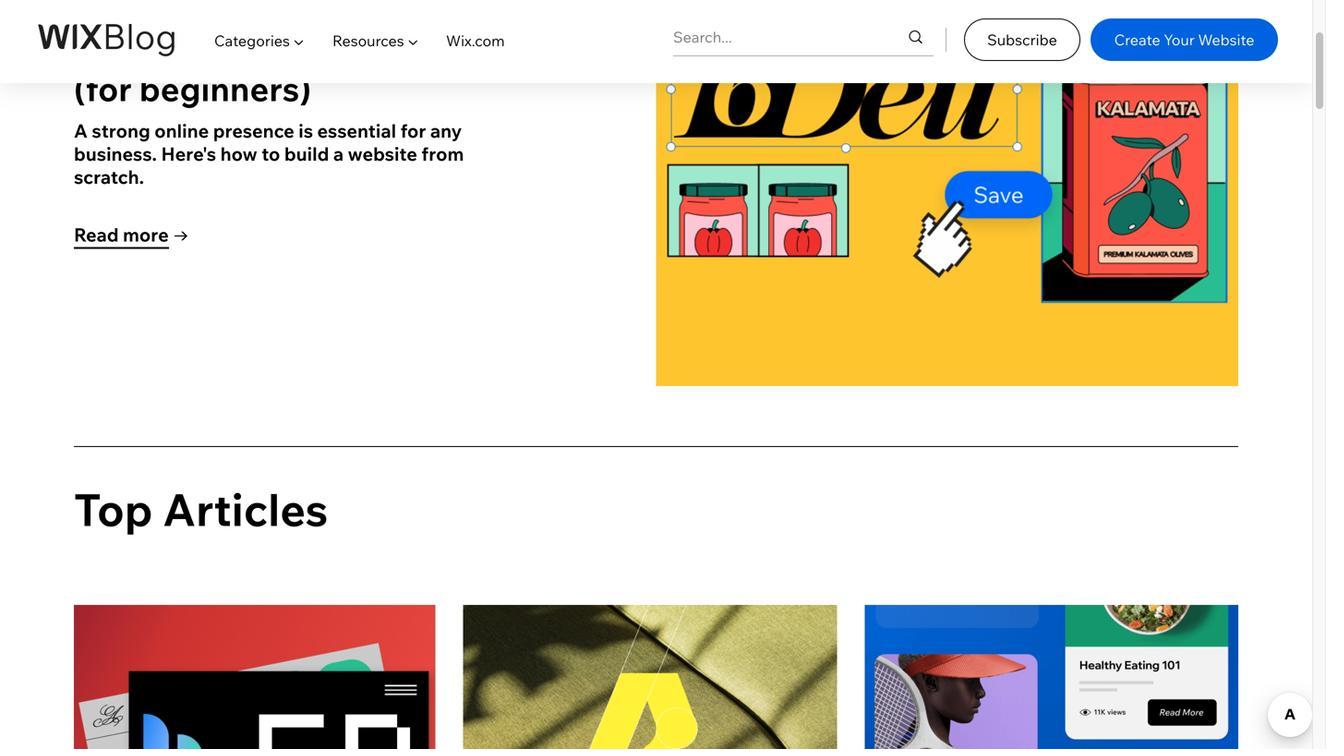 Task type: describe. For each thing, give the bounding box(es) containing it.
a strong online presence is essential for any business. here's how to build a website from scratch.
[[74, 119, 464, 188]]

categories
[[214, 31, 290, 50]]

website inside a strong online presence is essential for any business. here's how to build a website from scratch.
[[348, 142, 418, 165]]

read more
[[74, 223, 169, 246]]

business.
[[74, 142, 157, 165]]

in
[[282, 31, 311, 73]]

create your website link
[[1091, 18, 1279, 61]]

how
[[74, 0, 146, 36]]

how to build a website from scratch in 11 steps (for beginners) link
[[74, 0, 554, 109]]

scratch.
[[74, 165, 144, 188]]

wix.com
[[446, 31, 505, 50]]

create
[[1115, 30, 1161, 49]]

a inside how to build a website from scratch in 11 steps (for beginners)
[[282, 0, 301, 36]]

here's
[[161, 142, 216, 165]]

beginners)
[[139, 68, 311, 109]]

more
[[123, 223, 169, 246]]

top
[[74, 481, 153, 537]]

website
[[1199, 30, 1255, 49]]

presence
[[213, 119, 295, 142]]

▼ for categories ▼
[[293, 31, 304, 50]]

how
[[220, 142, 258, 165]]

read
[[74, 223, 119, 246]]

▼ for resources  ▼
[[408, 31, 419, 50]]

to inside how to build a website from scratch in 11 steps (for beginners)
[[153, 0, 187, 36]]

scratch
[[158, 31, 275, 73]]

from inside a strong online presence is essential for any business. here's how to build a website from scratch.
[[422, 142, 464, 165]]

essential
[[317, 119, 396, 142]]



Task type: locate. For each thing, give the bounding box(es) containing it.
0 horizontal spatial ▼
[[293, 31, 304, 50]]

0 vertical spatial build
[[194, 0, 275, 36]]

1 ▼ from the left
[[293, 31, 304, 50]]

create your website
[[1115, 30, 1255, 49]]

1 horizontal spatial build
[[284, 142, 329, 165]]

read more link
[[74, 220, 194, 252]]

your
[[1164, 30, 1195, 49]]

1 horizontal spatial from
[[422, 142, 464, 165]]

1 horizontal spatial ▼
[[408, 31, 419, 50]]

▼ right resources
[[408, 31, 419, 50]]

build inside how to build a website from scratch in 11 steps (for beginners)
[[194, 0, 275, 36]]

articles
[[163, 481, 328, 537]]

strong
[[92, 119, 150, 142]]

from up strong in the top left of the page
[[74, 31, 150, 73]]

subscribe
[[988, 30, 1058, 49]]

1 vertical spatial build
[[284, 142, 329, 165]]

resources  ▼
[[333, 31, 419, 50]]

website
[[308, 0, 433, 36], [348, 142, 418, 165]]

online
[[155, 119, 209, 142]]

0 vertical spatial website
[[308, 0, 433, 36]]

Search... search field
[[674, 18, 871, 55]]

1 vertical spatial website
[[348, 142, 418, 165]]

1 vertical spatial from
[[422, 142, 464, 165]]

1 horizontal spatial to
[[262, 142, 280, 165]]

0 horizontal spatial to
[[153, 0, 187, 36]]

subscribe link
[[965, 18, 1081, 61]]

top articles
[[74, 481, 328, 537]]

a
[[74, 119, 88, 142]]

0 horizontal spatial a
[[282, 0, 301, 36]]

0 vertical spatial from
[[74, 31, 150, 73]]

from
[[74, 31, 150, 73], [422, 142, 464, 165]]

is
[[299, 119, 313, 142]]

a
[[282, 0, 301, 36], [333, 142, 344, 165]]

resources
[[333, 31, 404, 50]]

for
[[401, 119, 426, 142]]

▼
[[293, 31, 304, 50], [408, 31, 419, 50]]

to right how
[[153, 0, 187, 36]]

None search field
[[674, 18, 934, 55]]

1 horizontal spatial a
[[333, 142, 344, 165]]

wix.com link
[[432, 15, 519, 67]]

to right 'how'
[[262, 142, 280, 165]]

1 vertical spatial a
[[333, 142, 344, 165]]

to
[[153, 0, 187, 36], [262, 142, 280, 165]]

how to build a website from scratch in 11 steps (for beginners)
[[74, 0, 447, 109]]

from inside how to build a website from scratch in 11 steps (for beginners)
[[74, 31, 150, 73]]

2 ▼ from the left
[[408, 31, 419, 50]]

steps
[[360, 31, 447, 73]]

0 vertical spatial to
[[153, 0, 187, 36]]

any
[[430, 119, 462, 142]]

how to build a website from scratch in 11 steps (for beginners) image
[[657, 0, 1239, 386]]

11
[[319, 31, 352, 73]]

0 vertical spatial a
[[282, 0, 301, 36]]

(for
[[74, 68, 132, 109]]

from right essential
[[422, 142, 464, 165]]

▼ left 11
[[293, 31, 304, 50]]

to inside a strong online presence is essential for any business. here's how to build a website from scratch.
[[262, 142, 280, 165]]

build
[[194, 0, 275, 36], [284, 142, 329, 165]]

a inside a strong online presence is essential for any business. here's how to build a website from scratch.
[[333, 142, 344, 165]]

website inside how to build a website from scratch in 11 steps (for beginners)
[[308, 0, 433, 36]]

1 vertical spatial to
[[262, 142, 280, 165]]

a strong online presence is essential for any business. here's how to build a website from scratch. link
[[74, 119, 514, 188]]

build inside a strong online presence is essential for any business. here's how to build a website from scratch.
[[284, 142, 329, 165]]

0 horizontal spatial build
[[194, 0, 275, 36]]

categories ▼
[[214, 31, 304, 50]]

0 horizontal spatial from
[[74, 31, 150, 73]]



Task type: vqa. For each thing, say whether or not it's contained in the screenshot.
on within the mobile app build, customize and manage your website on the go.
no



